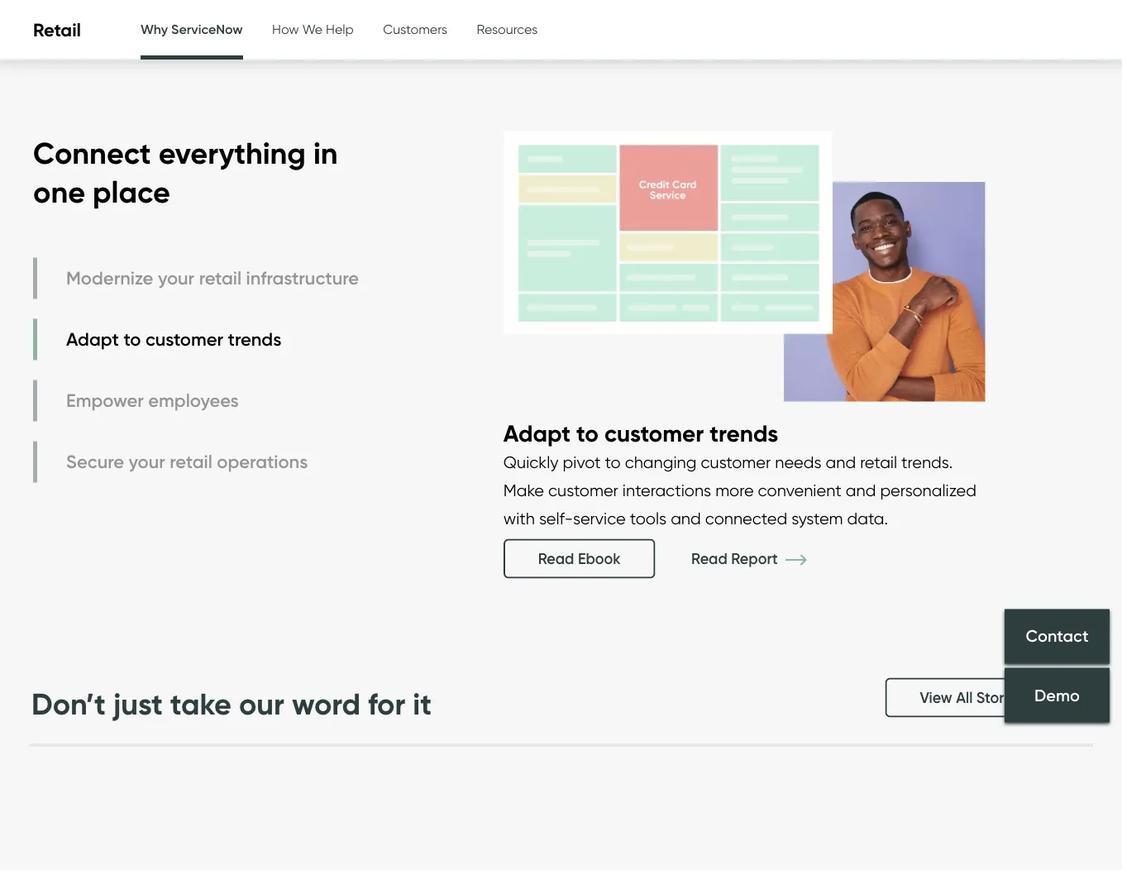 Task type: locate. For each thing, give the bounding box(es) containing it.
0 horizontal spatial adapt
[[66, 329, 119, 351]]

0 vertical spatial to
[[124, 329, 141, 351]]

1 vertical spatial adapt
[[504, 419, 571, 448]]

secure your retail operations link
[[33, 442, 363, 483]]

demo
[[1035, 685, 1080, 705]]

and right needs
[[826, 453, 856, 473]]

modernize
[[66, 267, 153, 290]]

to up empower employees
[[124, 329, 141, 351]]

adapt
[[66, 329, 119, 351], [504, 419, 571, 448]]

contact
[[1026, 626, 1089, 646]]

trends down the modernize your retail infrastructure
[[228, 329, 282, 351]]

retail down employees
[[170, 451, 212, 473]]

adapt up empower
[[66, 329, 119, 351]]

read down self-
[[538, 550, 575, 569]]

0 horizontal spatial read
[[538, 550, 575, 569]]

contact link
[[1005, 609, 1110, 664]]

read inside 'link'
[[538, 550, 575, 569]]

your for modernize
[[158, 267, 195, 290]]

0 horizontal spatial trends
[[228, 329, 282, 351]]

don't
[[31, 686, 106, 723]]

read left report
[[692, 550, 728, 568]]

take
[[170, 686, 232, 723]]

to up pivot
[[577, 419, 599, 448]]

why servicenow link
[[141, 0, 243, 62]]

for
[[368, 686, 406, 723]]

secure your retail operations
[[66, 451, 308, 473]]

0 vertical spatial adapt
[[66, 329, 119, 351]]

why
[[141, 21, 168, 37]]

interactions
[[623, 481, 712, 501]]

to
[[124, 329, 141, 351], [577, 419, 599, 448], [605, 453, 621, 473]]

adapt inside adapt to customer trends quickly pivot to changing customer needs and retail trends. make customer interactions more convenient and personalized with self-service tools and connected system data.
[[504, 419, 571, 448]]

quickly
[[504, 453, 559, 473]]

retail left trends.
[[861, 453, 898, 473]]

demo link
[[1005, 668, 1110, 723]]

tools
[[630, 509, 667, 529]]

adapt up quickly
[[504, 419, 571, 448]]

place
[[93, 174, 170, 211]]

your up 'adapt to customer trends' at top
[[158, 267, 195, 290]]

retail for infrastructure
[[199, 267, 242, 290]]

personalized
[[881, 481, 977, 501]]

with
[[504, 509, 535, 529]]

retail inside the modernize your retail infrastructure link
[[199, 267, 242, 290]]

it
[[413, 686, 432, 723]]

our
[[239, 686, 285, 723]]

1 horizontal spatial adapt
[[504, 419, 571, 448]]

1 horizontal spatial to
[[577, 419, 599, 448]]

trends inside adapt to customer trends quickly pivot to changing customer needs and retail trends. make customer interactions more convenient and personalized with self-service tools and connected system data.
[[710, 419, 779, 448]]

read ebook
[[538, 550, 621, 569]]

and up data. on the bottom right
[[846, 481, 876, 501]]

customers link
[[383, 0, 448, 58]]

trends
[[228, 329, 282, 351], [710, 419, 779, 448]]

resources
[[477, 21, 538, 37]]

retail
[[33, 18, 81, 41]]

2 vertical spatial and
[[671, 509, 701, 529]]

adapt to customer trends quickly pivot to changing customer needs and retail trends. make customer interactions more convenient and personalized with self-service tools and connected system data.
[[504, 419, 977, 529]]

we
[[303, 21, 323, 37]]

just
[[113, 686, 163, 723]]

customer
[[146, 329, 223, 351], [605, 419, 704, 448], [701, 453, 771, 473], [549, 481, 619, 501]]

service
[[573, 509, 626, 529]]

retail inside secure your retail operations link
[[170, 451, 212, 473]]

adapt to customer trends
[[66, 329, 282, 351]]

make
[[504, 481, 544, 501]]

pivot
[[563, 453, 601, 473]]

1 vertical spatial your
[[129, 451, 165, 473]]

2 vertical spatial to
[[605, 453, 621, 473]]

infrastructure
[[246, 267, 359, 290]]

1 vertical spatial to
[[577, 419, 599, 448]]

0 vertical spatial your
[[158, 267, 195, 290]]

1 horizontal spatial trends
[[710, 419, 779, 448]]

modernize your retail infrastructure
[[66, 267, 359, 290]]

word
[[292, 686, 361, 723]]

retail up adapt to customer trends link
[[199, 267, 242, 290]]

your
[[158, 267, 195, 290], [129, 451, 165, 473]]

trends up more
[[710, 419, 779, 448]]

your for secure
[[129, 451, 165, 473]]

0 vertical spatial trends
[[228, 329, 282, 351]]

operations
[[217, 451, 308, 473]]

retail
[[199, 267, 242, 290], [170, 451, 212, 473], [861, 453, 898, 473]]

connect
[[33, 135, 151, 172]]

read for read ebook
[[538, 550, 575, 569]]

and
[[826, 453, 856, 473], [846, 481, 876, 501], [671, 509, 701, 529]]

your right secure
[[129, 451, 165, 473]]

to right pivot
[[605, 453, 621, 473]]

1 horizontal spatial read
[[692, 550, 728, 568]]

2 horizontal spatial to
[[605, 453, 621, 473]]

0 horizontal spatial to
[[124, 329, 141, 351]]

read
[[692, 550, 728, 568], [538, 550, 575, 569]]

and down interactions
[[671, 509, 701, 529]]

empower
[[66, 390, 144, 412]]

modernize your retail infrastructure link
[[33, 258, 363, 299]]

1 vertical spatial trends
[[710, 419, 779, 448]]



Task type: describe. For each thing, give the bounding box(es) containing it.
retail for operations
[[170, 451, 212, 473]]

all
[[957, 689, 973, 708]]

1 vertical spatial and
[[846, 481, 876, 501]]

help
[[326, 21, 354, 37]]

smiling man next to a credit card service workflow for retail companies. image
[[504, 114, 986, 418]]

how we help
[[272, 21, 354, 37]]

view all stories
[[920, 689, 1023, 708]]

read ebook link
[[504, 540, 656, 579]]

trends for adapt to customer trends
[[228, 329, 282, 351]]

one
[[33, 174, 85, 211]]

retail inside adapt to customer trends quickly pivot to changing customer needs and retail trends. make customer interactions more convenient and personalized with self-service tools and connected system data.
[[861, 453, 898, 473]]

adapt for adapt to customer trends
[[66, 329, 119, 351]]

changing
[[625, 453, 697, 473]]

in
[[313, 135, 338, 172]]

employees
[[148, 390, 239, 412]]

data.
[[848, 509, 889, 529]]

more
[[716, 481, 754, 501]]

customer up changing
[[605, 419, 704, 448]]

empower employees
[[66, 390, 239, 412]]

empower employees link
[[33, 381, 363, 422]]

0 vertical spatial and
[[826, 453, 856, 473]]

read report link
[[692, 550, 832, 568]]

secure
[[66, 451, 124, 473]]

stories
[[977, 689, 1023, 708]]

report
[[732, 550, 778, 568]]

ebook
[[578, 550, 621, 569]]

self-
[[539, 509, 573, 529]]

customer up employees
[[146, 329, 223, 351]]

how we help link
[[272, 0, 354, 58]]

resources link
[[477, 0, 538, 58]]

to for adapt to customer trends
[[124, 329, 141, 351]]

adapt for adapt to customer trends quickly pivot to changing customer needs and retail trends. make customer interactions more convenient and personalized with self-service tools and connected system data.
[[504, 419, 571, 448]]

system
[[792, 509, 843, 529]]

adapt to customer trends link
[[33, 319, 363, 361]]

trends.
[[902, 453, 953, 473]]

why servicenow
[[141, 21, 243, 37]]

servicenow
[[171, 21, 243, 37]]

connected
[[705, 509, 788, 529]]

view all stories link
[[886, 679, 1058, 718]]

connect everything in one place
[[33, 135, 338, 211]]

how
[[272, 21, 299, 37]]

don't just take our word for it
[[31, 686, 432, 723]]

convenient
[[758, 481, 842, 501]]

trends for adapt to customer trends quickly pivot to changing customer needs and retail trends. make customer interactions more convenient and personalized with self-service tools and connected system data.
[[710, 419, 779, 448]]

view
[[920, 689, 953, 708]]

everything
[[159, 135, 306, 172]]

needs
[[775, 453, 822, 473]]

read report
[[692, 550, 782, 568]]

customer up more
[[701, 453, 771, 473]]

read for read report
[[692, 550, 728, 568]]

to for adapt to customer trends quickly pivot to changing customer needs and retail trends. make customer interactions more convenient and personalized with self-service tools and connected system data.
[[577, 419, 599, 448]]

customer down pivot
[[549, 481, 619, 501]]

customers
[[383, 21, 448, 37]]



Task type: vqa. For each thing, say whether or not it's contained in the screenshot.
Transforms
no



